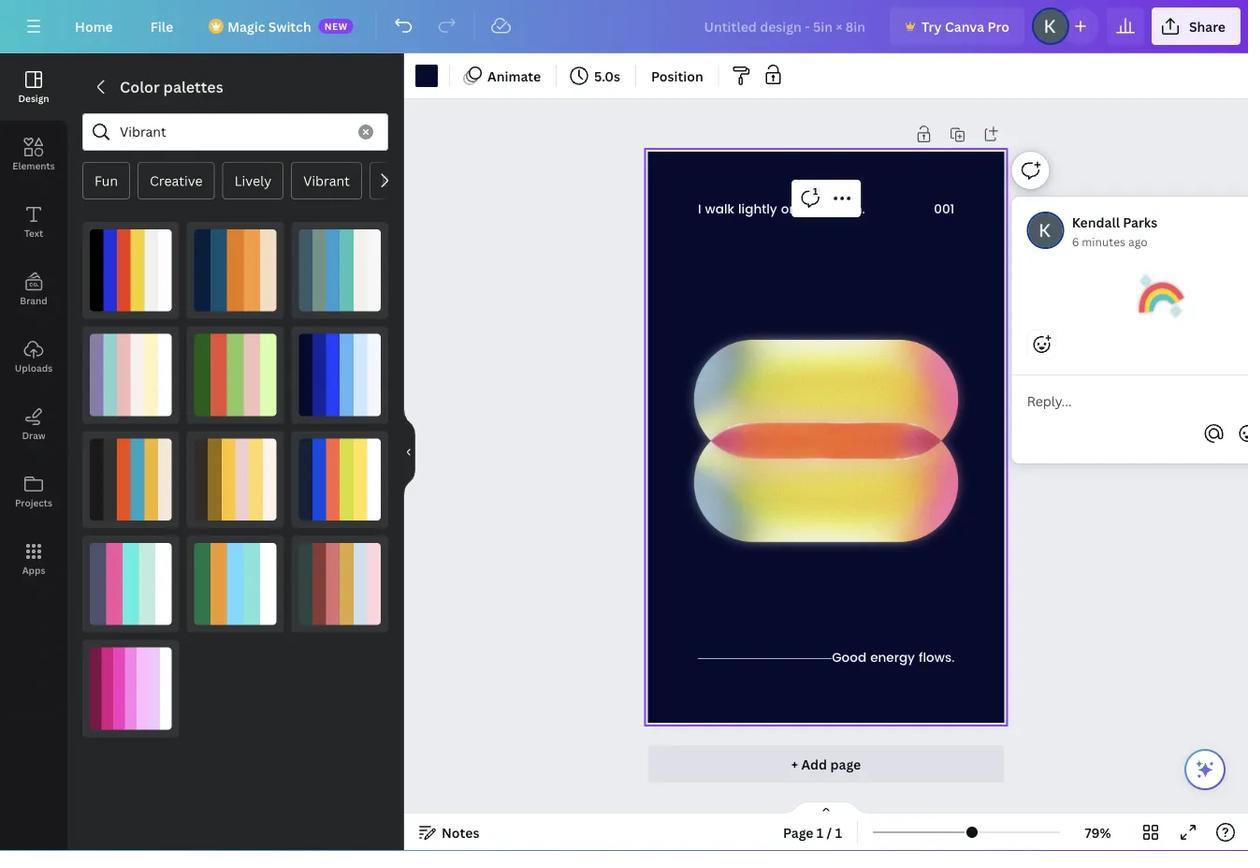 Task type: vqa. For each thing, say whether or not it's contained in the screenshot.
Greg Robinson image
no



Task type: locate. For each thing, give the bounding box(es) containing it.
#050a30 image
[[416, 65, 438, 87]]

file
[[151, 17, 173, 35]]

magic switch
[[228, 17, 311, 35]]

canva assistant image
[[1195, 758, 1217, 781]]

animate
[[488, 67, 541, 85]]

position button
[[644, 61, 711, 91]]

elements button
[[0, 121, 67, 188]]

lively
[[235, 172, 272, 190]]

position
[[652, 67, 704, 85]]

fun button
[[82, 162, 130, 199]]

apply "call to action" style image
[[90, 229, 172, 311]]

design button
[[0, 53, 67, 121]]

fun
[[95, 172, 118, 190]]

apply "new dawn" style image
[[194, 229, 276, 311]]

Design title text field
[[690, 7, 883, 45]]

show pages image
[[782, 800, 872, 815]]

vibrant
[[304, 172, 350, 190]]

apply "pastel scarf" style image
[[90, 334, 172, 416]]

text
[[24, 227, 43, 239]]

home
[[75, 17, 113, 35]]

+ add page
[[792, 755, 862, 773]]

ago
[[1129, 234, 1148, 249]]

parks
[[1124, 213, 1158, 231]]

i walk lightly on this earth.
[[698, 200, 866, 220]]

main menu bar
[[0, 0, 1249, 53]]

try canva pro
[[922, 17, 1010, 35]]

+ add page button
[[648, 745, 1005, 783]]

canva
[[946, 17, 985, 35]]

creative button
[[138, 162, 215, 199]]

earth.
[[828, 200, 866, 220]]

share button
[[1152, 7, 1241, 45]]

pro
[[988, 17, 1010, 35]]

kendall
[[1073, 213, 1121, 231]]

design
[[18, 92, 49, 104]]

79%
[[1086, 823, 1112, 841]]

this
[[802, 200, 825, 220]]

5.0s
[[595, 67, 621, 85]]

apps button
[[0, 525, 67, 593]]

lively button
[[222, 162, 284, 199]]

magic
[[228, 17, 265, 35]]

home link
[[60, 7, 128, 45]]

1
[[814, 185, 819, 198], [817, 823, 824, 841], [836, 823, 843, 841]]

apply "start-up culture" style image
[[299, 334, 381, 416]]

notes
[[442, 823, 480, 841]]

page 1 / 1
[[784, 823, 843, 841]]

color palettes
[[120, 77, 223, 97]]

add
[[802, 755, 828, 773]]

kendall parks 6 minutes ago
[[1073, 213, 1158, 249]]

apply "milk carton" style image
[[299, 229, 381, 311]]

79% button
[[1068, 817, 1129, 847]]

try
[[922, 17, 942, 35]]

5.0s button
[[565, 61, 628, 91]]

6
[[1073, 234, 1080, 249]]

1 up this
[[814, 185, 819, 198]]

draw button
[[0, 390, 67, 458]]

#050a30 image
[[416, 65, 438, 87]]



Task type: describe. For each thing, give the bounding box(es) containing it.
apply "lemon meringue" style image
[[194, 438, 276, 521]]

elements
[[12, 159, 55, 172]]

try canva pro button
[[890, 7, 1025, 45]]

lightly
[[739, 200, 778, 220]]

creative
[[150, 172, 203, 190]]

minutes
[[1083, 234, 1126, 249]]

hide image
[[404, 407, 416, 497]]

+
[[792, 755, 799, 773]]

1 left /
[[817, 823, 824, 841]]

color
[[120, 77, 160, 97]]

good energy flows.
[[832, 648, 955, 669]]

on
[[781, 200, 798, 220]]

switch
[[269, 17, 311, 35]]

animate button
[[458, 61, 549, 91]]

flows.
[[919, 648, 955, 669]]

1 button
[[796, 183, 826, 213]]

1 right /
[[836, 823, 843, 841]]

expressing gratitude image
[[1140, 273, 1185, 318]]

apply "neon noise" style image
[[299, 438, 381, 521]]

bold
[[382, 172, 411, 190]]

apply "mid-century icon" style image
[[299, 543, 381, 625]]

apply "mint sundae" style image
[[90, 543, 172, 625]]

projects button
[[0, 458, 67, 525]]

projects
[[15, 496, 52, 509]]

i
[[698, 200, 702, 220]]

file button
[[136, 7, 188, 45]]

uploads
[[15, 361, 53, 374]]

uploads button
[[0, 323, 67, 390]]

apply "poolside fruit" style image
[[194, 543, 276, 625]]

walk
[[705, 200, 735, 220]]

Reply draft. Add a reply or @mention. text field
[[1028, 390, 1249, 411]]

good
[[832, 648, 867, 669]]

apply "skate park" style image
[[90, 438, 172, 521]]

apply "very pink" style image
[[90, 648, 172, 730]]

notes button
[[412, 817, 487, 847]]

kendall parks list
[[1013, 197, 1249, 523]]

page
[[831, 755, 862, 773]]

Search color palettes search field
[[120, 114, 347, 150]]

brand
[[20, 294, 47, 307]]

apps
[[22, 564, 45, 576]]

vibrant button
[[291, 162, 362, 199]]

1 inside button
[[814, 185, 819, 198]]

brand button
[[0, 256, 67, 323]]

text button
[[0, 188, 67, 256]]

001
[[934, 200, 955, 220]]

bold button
[[370, 162, 423, 199]]

share
[[1190, 17, 1226, 35]]

palettes
[[163, 77, 223, 97]]

energy
[[871, 648, 915, 669]]

apply "watermelon" style image
[[194, 334, 276, 416]]

page
[[784, 823, 814, 841]]

/
[[827, 823, 833, 841]]

side panel tab list
[[0, 53, 67, 593]]

draw
[[22, 429, 45, 441]]

new
[[325, 20, 348, 32]]



